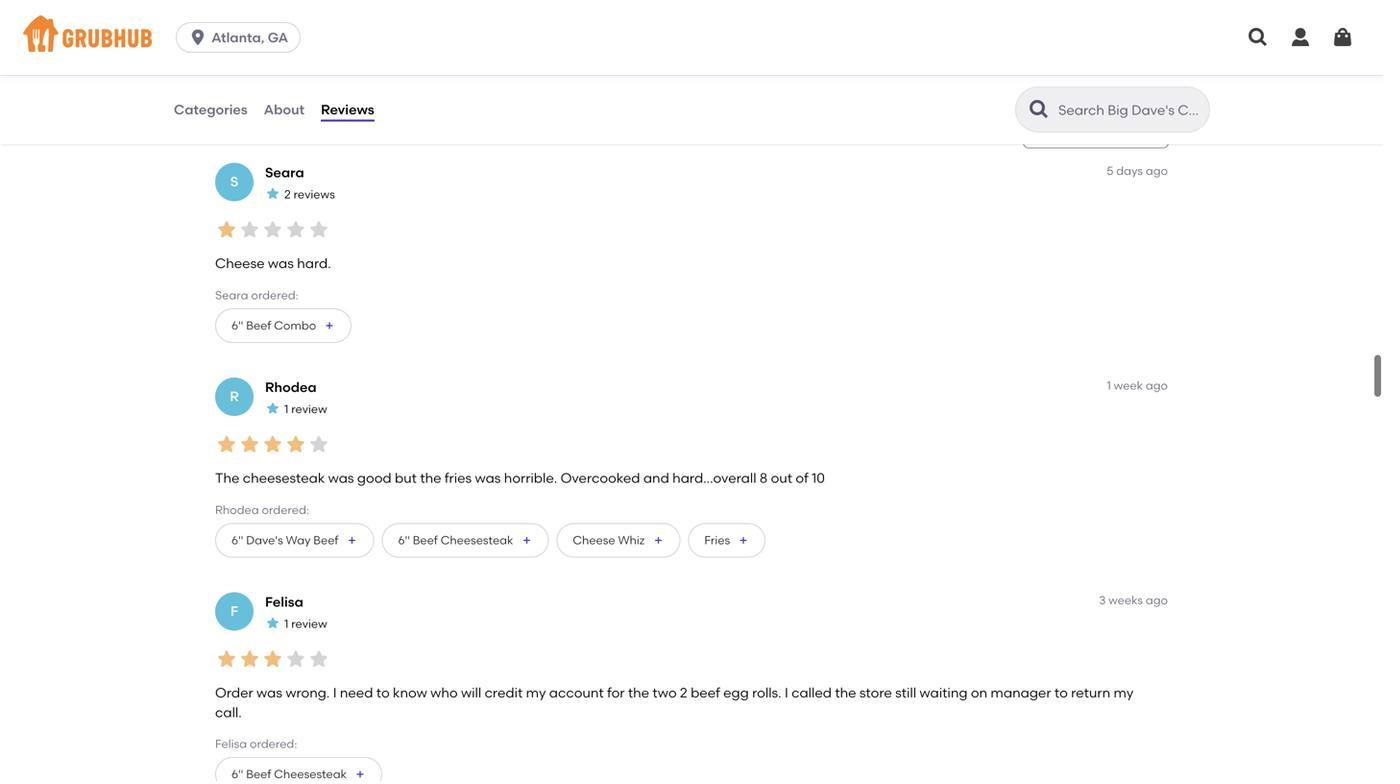 Task type: describe. For each thing, give the bounding box(es) containing it.
2 horizontal spatial the
[[835, 685, 857, 701]]

about
[[264, 101, 305, 118]]

r
[[230, 388, 239, 405]]

ago for 10
[[1146, 378, 1169, 392]]

will
[[461, 685, 482, 701]]

combo
[[274, 318, 316, 332]]

fries
[[705, 533, 731, 547]]

return
[[1072, 685, 1111, 701]]

felisa for felisa
[[265, 594, 304, 610]]

1 for order was wrong. i need to know who will credit my account for the two 2 beef egg rolls. i called the store still waiting on manager to return my call.
[[284, 617, 289, 631]]

felisa ordered:
[[215, 737, 297, 751]]

about button
[[263, 75, 306, 144]]

1 horizontal spatial svg image
[[1290, 26, 1313, 49]]

2 inside order was wrong. i need to know who will credit my account for the two 2 beef egg rolls. i called the store still waiting on manager to return my call.
[[680, 685, 688, 701]]

search icon image
[[1028, 98, 1051, 121]]

6" beef cheesesteak button
[[382, 523, 549, 558]]

was left hard.
[[268, 255, 294, 272]]

and
[[644, 470, 670, 486]]

3
[[1100, 593, 1106, 607]]

ordered: for hard.
[[251, 288, 299, 302]]

for
[[607, 685, 625, 701]]

1 to from the left
[[377, 685, 390, 701]]

cheese for cheese was hard.
[[215, 255, 265, 272]]

egg
[[724, 685, 749, 701]]

ordered: for was
[[262, 503, 309, 517]]

credit
[[485, 685, 523, 701]]

2 reviews
[[284, 187, 335, 201]]

whiz
[[618, 533, 645, 547]]

weeks
[[1109, 593, 1144, 607]]

cheesesteak
[[243, 470, 325, 486]]

good
[[357, 470, 392, 486]]

1 for the cheesesteak was good but the fries was horrible. overcooked and hard...overall 8 out of 10
[[284, 402, 289, 416]]

way
[[286, 533, 311, 547]]

3 weeks ago
[[1100, 593, 1169, 607]]

2 my from the left
[[1114, 685, 1134, 701]]

2 to from the left
[[1055, 685, 1069, 701]]

beef
[[691, 685, 721, 701]]

who
[[431, 685, 458, 701]]

0 vertical spatial 1
[[1108, 378, 1112, 392]]

the cheesesteak was good but the fries was horrible. overcooked and hard...overall 8 out of 10
[[215, 470, 825, 486]]

cheese whiz
[[573, 533, 645, 547]]

10
[[812, 470, 825, 486]]

1 my from the left
[[526, 685, 546, 701]]

hard...overall
[[673, 470, 757, 486]]

0 vertical spatial 2
[[284, 187, 291, 201]]

need
[[340, 685, 373, 701]]

cheesesteak
[[441, 533, 514, 547]]

waiting
[[920, 685, 968, 701]]

6" dave's way beef button
[[215, 523, 374, 558]]

store
[[860, 685, 893, 701]]

2 i from the left
[[785, 685, 789, 701]]

ordered: for wrong.
[[250, 737, 297, 751]]

6" for 6" beef combo
[[232, 318, 244, 332]]

seara for seara ordered:
[[215, 288, 248, 302]]

rhodea for rhodea ordered:
[[215, 503, 259, 517]]

0 horizontal spatial the
[[420, 470, 442, 486]]

two
[[653, 685, 677, 701]]

review for rhodea
[[291, 402, 327, 416]]

fries
[[445, 470, 472, 486]]

overcooked
[[561, 470, 641, 486]]

still
[[896, 685, 917, 701]]

on
[[971, 685, 988, 701]]

atlanta,
[[212, 29, 265, 46]]

review for felisa
[[291, 617, 327, 631]]

main navigation navigation
[[0, 0, 1384, 75]]

reviews
[[321, 101, 375, 118]]

plus icon image for 6" beef cheesesteak
[[521, 535, 533, 546]]

6" dave's way beef
[[232, 533, 339, 547]]

plus icon image for fries
[[738, 535, 750, 546]]

hard.
[[297, 255, 331, 272]]

seara ordered:
[[215, 288, 299, 302]]

1 review for rhodea
[[284, 402, 327, 416]]



Task type: locate. For each thing, give the bounding box(es) containing it.
0 vertical spatial cheese
[[215, 255, 265, 272]]

horrible.
[[504, 470, 558, 486]]

ago right week at the right of the page
[[1146, 378, 1169, 392]]

1 vertical spatial ago
[[1146, 378, 1169, 392]]

ago right "days"
[[1146, 164, 1169, 178]]

2 svg image from the left
[[1332, 26, 1355, 49]]

1 vertical spatial cheese
[[573, 533, 616, 547]]

0 horizontal spatial seara
[[215, 288, 248, 302]]

to left "return"
[[1055, 685, 1069, 701]]

out
[[771, 470, 793, 486]]

8
[[760, 470, 768, 486]]

1 vertical spatial seara
[[215, 288, 248, 302]]

0 vertical spatial ago
[[1146, 164, 1169, 178]]

0 horizontal spatial to
[[377, 685, 390, 701]]

0 vertical spatial review
[[291, 402, 327, 416]]

s
[[230, 174, 239, 190]]

2 vertical spatial 1
[[284, 617, 289, 631]]

plus icon image for 6" beef combo
[[324, 320, 336, 331]]

the right but
[[420, 470, 442, 486]]

my
[[526, 685, 546, 701], [1114, 685, 1134, 701]]

1 horizontal spatial beef
[[314, 533, 339, 547]]

0 vertical spatial felisa
[[265, 594, 304, 610]]

2
[[284, 187, 291, 201], [680, 685, 688, 701]]

was right order
[[257, 685, 283, 701]]

1 i from the left
[[333, 685, 337, 701]]

the right for
[[628, 685, 650, 701]]

plus icon image right cheesesteak
[[521, 535, 533, 546]]

cheese for cheese whiz
[[573, 533, 616, 547]]

1 horizontal spatial rhodea
[[265, 379, 317, 395]]

cheese inside button
[[573, 533, 616, 547]]

seara for seara
[[265, 164, 304, 180]]

cheese was hard.
[[215, 255, 331, 272]]

beef inside 6" beef cheesesteak button
[[413, 533, 438, 547]]

rhodea for rhodea
[[265, 379, 317, 395]]

1 vertical spatial ordered:
[[262, 503, 309, 517]]

days
[[1117, 164, 1144, 178]]

rhodea ordered:
[[215, 503, 309, 517]]

plus icon image right way
[[346, 535, 358, 546]]

6" left dave's
[[232, 533, 244, 547]]

6" beef cheesesteak
[[398, 533, 514, 547]]

plus icon image for cheese whiz
[[653, 535, 664, 546]]

ordered: up 6" dave's way beef
[[262, 503, 309, 517]]

plus icon image inside fries button
[[738, 535, 750, 546]]

0 horizontal spatial rhodea
[[215, 503, 259, 517]]

good
[[227, 29, 258, 43]]

the left store
[[835, 685, 857, 701]]

star icon image
[[265, 186, 281, 201], [215, 218, 238, 241], [238, 218, 261, 241], [261, 218, 284, 241], [284, 218, 308, 241], [308, 218, 331, 241], [265, 401, 281, 416], [215, 433, 238, 456], [238, 433, 261, 456], [261, 433, 284, 456], [284, 433, 308, 456], [308, 433, 331, 456], [265, 616, 281, 631], [215, 648, 238, 671], [238, 648, 261, 671], [261, 648, 284, 671], [284, 648, 308, 671], [308, 648, 331, 671]]

my right credit
[[526, 685, 546, 701]]

0 vertical spatial rhodea
[[265, 379, 317, 395]]

6" beef combo
[[232, 318, 316, 332]]

food
[[261, 29, 287, 43]]

was
[[268, 255, 294, 272], [328, 470, 354, 486], [475, 470, 501, 486], [257, 685, 283, 701]]

1 right f
[[284, 617, 289, 631]]

was left good
[[328, 470, 354, 486]]

0 vertical spatial seara
[[265, 164, 304, 180]]

6"
[[232, 318, 244, 332], [232, 533, 244, 547], [398, 533, 410, 547]]

seara up "6" beef combo"
[[215, 288, 248, 302]]

plus icon image inside 6" dave's way beef button
[[346, 535, 358, 546]]

1 horizontal spatial the
[[628, 685, 650, 701]]

5 days ago
[[1107, 164, 1169, 178]]

beef down the seara ordered:
[[246, 318, 271, 332]]

cheese up the seara ordered:
[[215, 255, 265, 272]]

88
[[227, 7, 243, 24]]

to right need at bottom left
[[377, 685, 390, 701]]

0 horizontal spatial beef
[[246, 318, 271, 332]]

f
[[231, 603, 238, 620]]

1 horizontal spatial to
[[1055, 685, 1069, 701]]

3 ago from the top
[[1146, 593, 1169, 607]]

2 vertical spatial ordered:
[[250, 737, 297, 751]]

2 right two
[[680, 685, 688, 701]]

review
[[291, 402, 327, 416], [291, 617, 327, 631]]

0 horizontal spatial i
[[333, 685, 337, 701]]

1 review up wrong.
[[284, 617, 327, 631]]

but
[[395, 470, 417, 486]]

ordered:
[[251, 288, 299, 302], [262, 503, 309, 517], [250, 737, 297, 751]]

1 ago from the top
[[1146, 164, 1169, 178]]

rhodea down the
[[215, 503, 259, 517]]

ago
[[1146, 164, 1169, 178], [1146, 378, 1169, 392], [1146, 593, 1169, 607]]

week
[[1115, 378, 1144, 392]]

plus icon image inside cheese whiz button
[[653, 535, 664, 546]]

6" down but
[[398, 533, 410, 547]]

i left need at bottom left
[[333, 685, 337, 701]]

1 horizontal spatial cheese
[[573, 533, 616, 547]]

1 horizontal spatial svg image
[[1332, 26, 1355, 49]]

was right fries
[[475, 470, 501, 486]]

plus icon image right 'whiz'
[[653, 535, 664, 546]]

1 1 review from the top
[[284, 402, 327, 416]]

1 vertical spatial review
[[291, 617, 327, 631]]

1 week ago
[[1108, 378, 1169, 392]]

0 vertical spatial 1 review
[[284, 402, 327, 416]]

review up 'cheesesteak'
[[291, 402, 327, 416]]

rhodea right r
[[265, 379, 317, 395]]

1 horizontal spatial 2
[[680, 685, 688, 701]]

plus icon image right combo
[[324, 320, 336, 331]]

1 review
[[284, 402, 327, 416], [284, 617, 327, 631]]

cheese left 'whiz'
[[573, 533, 616, 547]]

my right "return"
[[1114, 685, 1134, 701]]

svg image inside the atlanta, ga button
[[188, 28, 208, 47]]

1 vertical spatial 2
[[680, 685, 688, 701]]

ordered: down wrong.
[[250, 737, 297, 751]]

seara up 2 reviews
[[265, 164, 304, 180]]

2 1 review from the top
[[284, 617, 327, 631]]

seara
[[265, 164, 304, 180], [215, 288, 248, 302]]

rolls.
[[753, 685, 782, 701]]

fries button
[[688, 523, 766, 558]]

beef left cheesesteak
[[413, 533, 438, 547]]

6" beef combo button
[[215, 308, 352, 343]]

felisa right f
[[265, 594, 304, 610]]

beef for 6" beef combo
[[246, 318, 271, 332]]

atlanta, ga button
[[176, 22, 309, 53]]

cheese
[[215, 255, 265, 272], [573, 533, 616, 547]]

0 horizontal spatial felisa
[[215, 737, 247, 751]]

i right rolls.
[[785, 685, 789, 701]]

svg image
[[1290, 26, 1313, 49], [188, 28, 208, 47]]

the
[[420, 470, 442, 486], [628, 685, 650, 701], [835, 685, 857, 701]]

beef inside 6" dave's way beef button
[[314, 533, 339, 547]]

felisa
[[265, 594, 304, 610], [215, 737, 247, 751]]

cheese whiz button
[[557, 523, 681, 558]]

1
[[1108, 378, 1112, 392], [284, 402, 289, 416], [284, 617, 289, 631]]

know
[[393, 685, 428, 701]]

beef right way
[[314, 533, 339, 547]]

reviews button
[[320, 75, 376, 144]]

0 horizontal spatial 2
[[284, 187, 291, 201]]

wrong.
[[286, 685, 330, 701]]

rhodea
[[265, 379, 317, 395], [215, 503, 259, 517]]

5
[[1107, 164, 1114, 178]]

1 vertical spatial 1 review
[[284, 617, 327, 631]]

1 right r
[[284, 402, 289, 416]]

1 vertical spatial felisa
[[215, 737, 247, 751]]

plus icon image inside 6" beef combo button
[[324, 320, 336, 331]]

ago for 2
[[1146, 593, 1169, 607]]

1 horizontal spatial my
[[1114, 685, 1134, 701]]

of
[[796, 470, 809, 486]]

call.
[[215, 704, 242, 721]]

1 review right r
[[284, 402, 327, 416]]

plus icon image inside 6" beef cheesesteak button
[[521, 535, 533, 546]]

2 left reviews
[[284, 187, 291, 201]]

reviews
[[294, 187, 335, 201]]

0 horizontal spatial my
[[526, 685, 546, 701]]

1 svg image from the left
[[1247, 26, 1271, 49]]

manager
[[991, 685, 1052, 701]]

0 horizontal spatial svg image
[[188, 28, 208, 47]]

1 review for felisa
[[284, 617, 327, 631]]

plus icon image for 6" dave's way beef
[[346, 535, 358, 546]]

called
[[792, 685, 832, 701]]

1 left week at the right of the page
[[1108, 378, 1112, 392]]

1 horizontal spatial seara
[[265, 164, 304, 180]]

categories button
[[173, 75, 249, 144]]

1 vertical spatial rhodea
[[215, 503, 259, 517]]

was inside order was wrong. i need to know who will credit my account for the two 2 beef egg rolls. i called the store still waiting on manager to return my call.
[[257, 685, 283, 701]]

account
[[550, 685, 604, 701]]

ga
[[268, 29, 288, 46]]

plus icon image
[[324, 320, 336, 331], [346, 535, 358, 546], [521, 535, 533, 546], [653, 535, 664, 546], [738, 535, 750, 546], [355, 769, 366, 780]]

0 vertical spatial ordered:
[[251, 288, 299, 302]]

beef
[[246, 318, 271, 332], [314, 533, 339, 547], [413, 533, 438, 547]]

plus icon image right "fries"
[[738, 535, 750, 546]]

1 horizontal spatial i
[[785, 685, 789, 701]]

dave's
[[246, 533, 283, 547]]

atlanta, ga
[[212, 29, 288, 46]]

categories
[[174, 101, 248, 118]]

1 horizontal spatial felisa
[[265, 594, 304, 610]]

the
[[215, 470, 240, 486]]

plus icon image down need at bottom left
[[355, 769, 366, 780]]

1 vertical spatial 1
[[284, 402, 289, 416]]

6" for 6" beef cheesesteak
[[398, 533, 410, 547]]

0 horizontal spatial cheese
[[215, 255, 265, 272]]

2 review from the top
[[291, 617, 327, 631]]

to
[[377, 685, 390, 701], [1055, 685, 1069, 701]]

2 vertical spatial ago
[[1146, 593, 1169, 607]]

ago right weeks at the bottom right
[[1146, 593, 1169, 607]]

6" down the seara ordered:
[[232, 318, 244, 332]]

beef for 6" beef cheesesteak
[[413, 533, 438, 547]]

svg image
[[1247, 26, 1271, 49], [1332, 26, 1355, 49]]

order
[[215, 685, 253, 701]]

felisa for felisa ordered:
[[215, 737, 247, 751]]

beef inside 6" beef combo button
[[246, 318, 271, 332]]

order was wrong. i need to know who will credit my account for the two 2 beef egg rolls. i called the store still waiting on manager to return my call.
[[215, 685, 1134, 721]]

review up wrong.
[[291, 617, 327, 631]]

ordered: up "6" beef combo"
[[251, 288, 299, 302]]

Search Big Dave's Cheesesteaks - Downtown search field
[[1057, 101, 1204, 119]]

88 good food
[[227, 7, 287, 43]]

6" for 6" dave's way beef
[[232, 533, 244, 547]]

2 ago from the top
[[1146, 378, 1169, 392]]

1 review from the top
[[291, 402, 327, 416]]

2 horizontal spatial beef
[[413, 533, 438, 547]]

felisa down "call."
[[215, 737, 247, 751]]

0 horizontal spatial svg image
[[1247, 26, 1271, 49]]

i
[[333, 685, 337, 701], [785, 685, 789, 701]]



Task type: vqa. For each thing, say whether or not it's contained in the screenshot.
Contains: Chocolate Sauce, Mint Syrup
no



